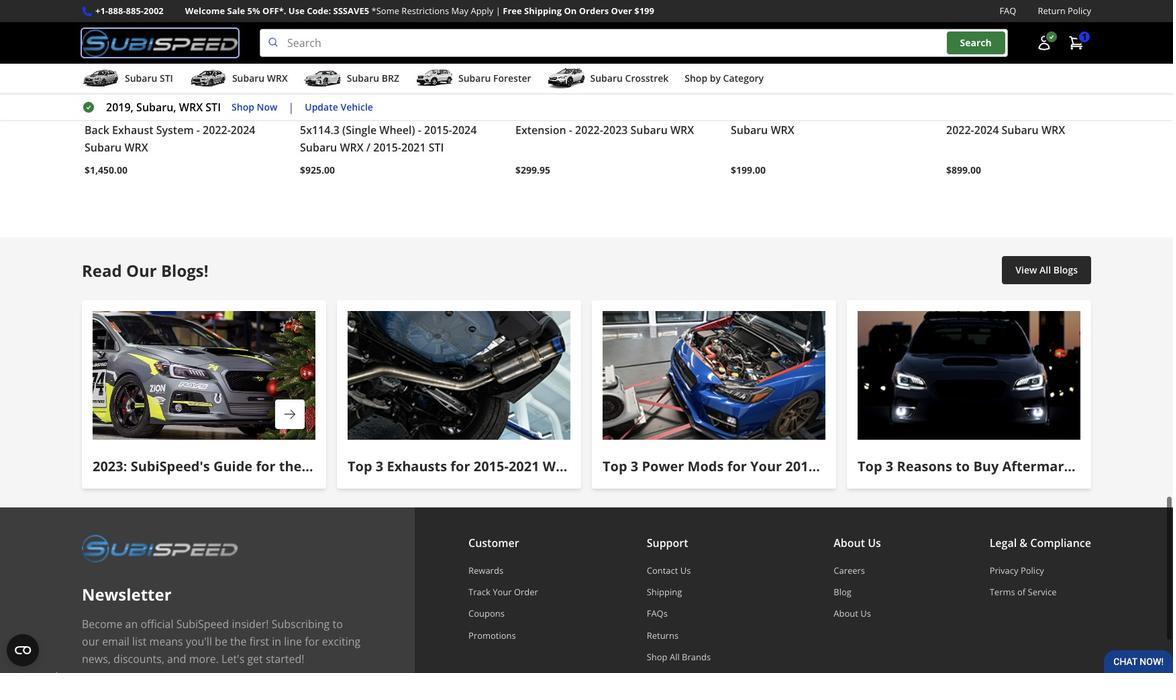 Task type: vqa. For each thing, say whether or not it's contained in the screenshot.
WRX inside the Dropdown Button
yes



Task type: describe. For each thing, give the bounding box(es) containing it.
0 vertical spatial 2015-
[[424, 123, 452, 138]]

shop for shop now
[[232, 101, 254, 113]]

subaru subaru ultrasuede center armrest extension - 2022-2023 subaru wrx
[[516, 88, 695, 138]]

top 3 power mods for your 2015+ wrx for under $500 link
[[592, 301, 961, 489]]

off*.
[[263, 5, 286, 17]]

restrictions
[[402, 5, 449, 17]]

2 olm from the top
[[731, 105, 755, 120]]

faqs
[[647, 608, 668, 621]]

subaru up extension
[[516, 105, 553, 120]]

top 3 reasons to buy aftermarket lighting for y link
[[847, 301, 1173, 489]]

faq link
[[1000, 4, 1017, 18]]

all for brands
[[670, 652, 680, 664]]

subaru up shop now
[[232, 72, 265, 85]]

- inside cobb tuning cobb tuning 3in stainless steel vb cat back exhaust system - 2022-2024 subaru wrx
[[197, 123, 200, 138]]

view all blogs link
[[1002, 256, 1092, 285]]

more.
[[189, 652, 219, 667]]

- inside volk racing volk te37 saga hyper red 18x10 +41 5x114.3 (single wheel) - 2015-2024 subaru wrx / 2015-2021 sti
[[418, 123, 421, 138]]

top inside grimmspeed grimmspeed top mount intercooler - 2022-2024 subaru wrx
[[1017, 105, 1036, 120]]

reasons
[[897, 458, 953, 476]]

read
[[82, 259, 122, 282]]

track your order link
[[469, 587, 538, 599]]

- inside olm olm s style cf rear spats - 2022-2024 subaru wrx
[[868, 105, 871, 120]]

compliance
[[1031, 536, 1092, 551]]

free
[[503, 5, 522, 17]]

for inside become an official subispeed insider! subscribing to our email list means you'll be the first in line for exciting news, discounts, and more. let's get started!
[[305, 635, 319, 650]]

contact us link
[[647, 565, 725, 577]]

shop by category
[[685, 72, 764, 85]]

forester
[[493, 72, 531, 85]]

+41
[[473, 105, 491, 120]]

top for top 3 reasons to buy aftermarket lighting for y
[[858, 458, 883, 476]]

exciting
[[322, 635, 361, 650]]

cobb
[[85, 105, 114, 120]]

a subaru forester thumbnail image image
[[416, 69, 453, 89]]

subaru inside olm olm s style cf rear spats - 2022-2024 subaru wrx
[[731, 123, 768, 138]]

sti inside dropdown button
[[160, 72, 173, 85]]

+1-888-885-2002
[[95, 5, 164, 17]]

1 volk from the top
[[300, 88, 319, 101]]

2 about us from the top
[[834, 608, 871, 621]]

top 3 power mods for your 2015+ wrx for under $500
[[603, 458, 961, 476]]

$1,450.00
[[85, 164, 128, 176]]

shop by category button
[[685, 67, 764, 93]]

2 about from the top
[[834, 608, 859, 621]]

1 vertical spatial your
[[493, 587, 512, 599]]

2 subispeed logo image from the top
[[82, 535, 238, 563]]

welcome
[[185, 5, 225, 17]]

3in
[[155, 105, 171, 120]]

insider!
[[232, 618, 269, 632]]

2024 inside olm olm s style cf rear spats - 2022-2024 subaru wrx
[[902, 105, 927, 120]]

lighting
[[1090, 458, 1144, 476]]

a subaru crosstrek thumbnail image image
[[547, 69, 585, 89]]

cobb
[[85, 88, 108, 101]]

2024 inside volk racing volk te37 saga hyper red 18x10 +41 5x114.3 (single wheel) - 2015-2024 subaru wrx / 2015-2021 sti
[[452, 123, 477, 138]]

shop for shop by category
[[685, 72, 708, 85]]

subaru,
[[136, 100, 176, 115]]

for left y
[[1148, 458, 1167, 476]]

return
[[1038, 5, 1066, 17]]

order
[[514, 587, 538, 599]]

us for contact us link
[[681, 565, 691, 577]]

us for about us link
[[861, 608, 871, 621]]

wrx inside volk racing volk te37 saga hyper red 18x10 +41 5x114.3 (single wheel) - 2015-2024 subaru wrx / 2015-2021 sti
[[340, 140, 364, 155]]

1 subispeed logo image from the top
[[82, 29, 238, 57]]

first
[[250, 635, 269, 650]]

you'll
[[186, 635, 212, 650]]

wrx inside subaru subaru ultrasuede center armrest extension - 2022-2023 subaru wrx
[[671, 123, 694, 138]]

subispeed's
[[131, 458, 210, 476]]

2023: subispeed's guide for the holidays
[[93, 458, 363, 476]]

orders
[[579, 5, 609, 17]]

on
[[564, 5, 577, 17]]

wrx inside grimmspeed grimmspeed top mount intercooler - 2022-2024 subaru wrx
[[1042, 123, 1066, 138]]

888-
[[108, 5, 126, 17]]

1 grimmspeed from the top
[[947, 88, 1004, 101]]

0 vertical spatial us
[[868, 536, 881, 551]]

armrest
[[653, 105, 695, 120]]

885-
[[126, 5, 144, 17]]

means
[[149, 635, 183, 650]]

in
[[272, 635, 281, 650]]

$899.00
[[947, 164, 981, 176]]

shop now link
[[232, 100, 278, 115]]

contact
[[647, 565, 678, 577]]

news,
[[82, 652, 111, 667]]

subaru wrx
[[232, 72, 288, 85]]

subaru inside grimmspeed grimmspeed top mount intercooler - 2022-2024 subaru wrx
[[1002, 123, 1039, 138]]

wrx inside "top 3 power mods for your 2015+ wrx for under $500" link
[[828, 458, 858, 476]]

2022- inside subaru subaru ultrasuede center armrest extension - 2022-2023 subaru wrx
[[575, 123, 603, 138]]

view all blogs
[[1016, 264, 1078, 276]]

terms of service link
[[990, 587, 1092, 599]]

subaru forester
[[458, 72, 531, 85]]

2 grimmspeed from the top
[[947, 105, 1014, 120]]

cf
[[795, 105, 807, 120]]

track your order
[[469, 587, 538, 599]]

holidays
[[305, 458, 363, 476]]

a subaru brz thumbnail image image
[[304, 69, 342, 89]]

spats
[[837, 105, 865, 120]]

become an official subispeed insider! subscribing to our email list means you'll be the first in line for exciting news, discounts, and more. let's get started!
[[82, 618, 361, 667]]

subaru crosstrek button
[[547, 67, 669, 93]]

shipping link
[[647, 587, 725, 599]]

update
[[305, 101, 338, 113]]

blog link
[[834, 587, 881, 599]]

open widget image
[[7, 635, 39, 667]]

cat
[[267, 105, 285, 120]]

18x10
[[440, 105, 470, 120]]

subaru inside volk racing volk te37 saga hyper red 18x10 +41 5x114.3 (single wheel) - 2015-2024 subaru wrx / 2015-2021 sti
[[300, 140, 337, 155]]

for right mods
[[727, 458, 747, 476]]

faq
[[1000, 5, 1017, 17]]

- inside grimmspeed grimmspeed top mount intercooler - 2022-2024 subaru wrx
[[1136, 105, 1140, 120]]

shop for shop all brands
[[647, 652, 668, 664]]

code:
[[307, 5, 331, 17]]

a subaru wrx thumbnail image image
[[189, 69, 227, 89]]

line
[[284, 635, 302, 650]]

1 olm from the top
[[731, 88, 752, 101]]

legal
[[990, 536, 1017, 551]]

system
[[156, 123, 194, 138]]

sti inside volk racing volk te37 saga hyper red 18x10 +41 5x114.3 (single wheel) - 2015-2024 subaru wrx / 2015-2021 sti
[[429, 140, 444, 155]]

subaru up "+41"
[[458, 72, 491, 85]]

wrx up the 'system' at the top of page
[[179, 100, 203, 115]]

1 vertical spatial tuning
[[117, 105, 152, 120]]

1 about us from the top
[[834, 536, 881, 551]]

wrx inside olm olm s style cf rear spats - 2022-2024 subaru wrx
[[771, 123, 795, 138]]

returns link
[[647, 630, 725, 642]]

subaru sti button
[[82, 67, 173, 93]]

2023
[[603, 123, 628, 138]]

subaru inside cobb tuning cobb tuning 3in stainless steel vb cat back exhaust system - 2022-2024 subaru wrx
[[85, 140, 122, 155]]

promotions link
[[469, 630, 538, 642]]

1 horizontal spatial your
[[751, 458, 782, 476]]



Task type: locate. For each thing, give the bounding box(es) containing it.
shop inside dropdown button
[[685, 72, 708, 85]]

wrx/sti exhaust image
[[348, 312, 571, 441]]

wrx inside subaru wrx dropdown button
[[267, 72, 288, 85]]

2 horizontal spatial 2015-
[[474, 458, 509, 476]]

0 horizontal spatial policy
[[1021, 565, 1044, 577]]

2022- inside grimmspeed grimmspeed top mount intercooler - 2022-2024 subaru wrx
[[947, 123, 975, 138]]

1 vertical spatial shipping
[[647, 587, 682, 599]]

- down stainless
[[197, 123, 200, 138]]

3 3 from the left
[[886, 458, 894, 476]]

1 vertical spatial about
[[834, 608, 859, 621]]

1 vertical spatial volk
[[300, 105, 322, 120]]

2024 right spats
[[902, 105, 927, 120]]

shop left now
[[232, 101, 254, 113]]

top left the exhausts
[[348, 458, 372, 476]]

your up coupons 'link'
[[493, 587, 512, 599]]

shop left by
[[685, 72, 708, 85]]

wrx down style
[[771, 123, 795, 138]]

aftermarket
[[1003, 458, 1086, 476]]

0 horizontal spatial 2015-
[[373, 140, 401, 155]]

2022- inside cobb tuning cobb tuning 3in stainless steel vb cat back exhaust system - 2022-2024 subaru wrx
[[203, 123, 231, 138]]

subaru sti
[[125, 72, 173, 85]]

| left the free
[[496, 5, 501, 17]]

power
[[642, 458, 684, 476]]

top for top 3 power mods for your 2015+ wrx for under $500
[[603, 458, 627, 476]]

volk left racing
[[300, 88, 319, 101]]

buy
[[974, 458, 999, 476]]

2024 inside cobb tuning cobb tuning 3in stainless steel vb cat back exhaust system - 2022-2024 subaru wrx
[[231, 123, 255, 138]]

top for top 3 exhausts for 2015-2021 wrx/sti
[[348, 458, 372, 476]]

brands
[[682, 652, 711, 664]]

subaru down mount
[[1002, 123, 1039, 138]]

1 horizontal spatial shipping
[[647, 587, 682, 599]]

0 vertical spatial olm
[[731, 88, 752, 101]]

service
[[1028, 587, 1057, 599]]

top inside top 3 reasons to buy aftermarket lighting for y link
[[858, 458, 883, 476]]

0 vertical spatial your
[[751, 458, 782, 476]]

2 vertical spatial shop
[[647, 652, 668, 664]]

subaru left brz
[[347, 72, 379, 85]]

policy up terms of service link
[[1021, 565, 1044, 577]]

returns
[[647, 630, 679, 642]]

a subaru sti thumbnail image image
[[82, 69, 119, 89]]

vehicle
[[341, 101, 373, 113]]

0 vertical spatial policy
[[1068, 5, 1092, 17]]

1 vertical spatial |
[[288, 100, 294, 115]]

shop down returns
[[647, 652, 668, 664]]

customer
[[469, 536, 519, 551]]

2 horizontal spatial 3
[[886, 458, 894, 476]]

subispeed logo image down 2002
[[82, 29, 238, 57]]

0 vertical spatial to
[[956, 458, 970, 476]]

$199.00
[[731, 164, 766, 176]]

2021 inside volk racing volk te37 saga hyper red 18x10 +41 5x114.3 (single wheel) - 2015-2024 subaru wrx / 2015-2021 sti
[[401, 140, 426, 155]]

s
[[758, 105, 764, 120]]

volk
[[300, 88, 319, 101], [300, 105, 322, 120]]

te37
[[325, 105, 350, 120]]

0 vertical spatial volk
[[300, 88, 319, 101]]

faqs link
[[647, 608, 725, 621]]

0 vertical spatial about
[[834, 536, 865, 551]]

search
[[960, 37, 992, 49]]

subaru down the s
[[731, 123, 768, 138]]

subaru down center
[[631, 123, 668, 138]]

1 vertical spatial sti
[[206, 100, 221, 115]]

2 volk from the top
[[300, 105, 322, 120]]

search input field
[[260, 29, 1008, 57]]

0 horizontal spatial 2021
[[401, 140, 426, 155]]

0 vertical spatial shop
[[685, 72, 708, 85]]

2022- inside olm olm s style cf rear spats - 2022-2024 subaru wrx
[[874, 105, 902, 120]]

for
[[256, 458, 276, 476], [451, 458, 470, 476], [727, 458, 747, 476], [862, 458, 881, 476], [1148, 458, 1167, 476], [305, 635, 319, 650]]

all right the "view"
[[1040, 264, 1051, 276]]

1 vertical spatial 2015-
[[373, 140, 401, 155]]

us up careers link
[[868, 536, 881, 551]]

us down blog link
[[861, 608, 871, 621]]

style
[[767, 105, 792, 120]]

top left under
[[858, 458, 883, 476]]

0 vertical spatial the
[[279, 458, 302, 476]]

0 horizontal spatial sti
[[160, 72, 173, 85]]

3 left the exhausts
[[376, 458, 383, 476]]

sale
[[227, 5, 245, 17]]

2 vertical spatial sti
[[429, 140, 444, 155]]

0 vertical spatial sti
[[160, 72, 173, 85]]

wrx down exhaust
[[124, 140, 148, 155]]

coupons
[[469, 608, 505, 621]]

subaru down back
[[85, 140, 122, 155]]

all left the brands
[[670, 652, 680, 664]]

2021 down the wheel)
[[401, 140, 426, 155]]

1 horizontal spatial policy
[[1068, 5, 1092, 17]]

grimmspeed
[[947, 88, 1004, 101], [947, 105, 1014, 120]]

grimmspeed grimmspeed top mount intercooler - 2022-2024 subaru wrx
[[947, 88, 1140, 138]]

wrx/sti interior image
[[93, 312, 316, 441]]

track
[[469, 587, 491, 599]]

policy inside return policy link
[[1068, 5, 1092, 17]]

update vehicle button
[[305, 100, 373, 115]]

2022- up $899.00
[[947, 123, 975, 138]]

3 inside top 3 exhausts for 2015-2021 wrx/sti link
[[376, 458, 383, 476]]

0 vertical spatial shipping
[[524, 5, 562, 17]]

shop all brands link
[[647, 652, 725, 664]]

1 horizontal spatial 2015-
[[424, 123, 452, 138]]

sti down the red on the top left
[[429, 140, 444, 155]]

for right guide
[[256, 458, 276, 476]]

about down the blog
[[834, 608, 859, 621]]

subaru up subaru,
[[125, 72, 157, 85]]

us up 'shipping' link
[[681, 565, 691, 577]]

2019,
[[106, 100, 134, 115]]

about us down blog link
[[834, 608, 871, 621]]

1 vertical spatial us
[[681, 565, 691, 577]]

privacy
[[990, 565, 1019, 577]]

0 vertical spatial subispeed logo image
[[82, 29, 238, 57]]

top right wrx/sti
[[603, 458, 627, 476]]

tuning up exhaust
[[117, 105, 152, 120]]

1 horizontal spatial |
[[496, 5, 501, 17]]

sti left steel
[[206, 100, 221, 115]]

policy up 1
[[1068, 5, 1092, 17]]

3 for reasons
[[886, 458, 894, 476]]

0 horizontal spatial 3
[[376, 458, 383, 476]]

1 vertical spatial olm
[[731, 105, 755, 120]]

3 inside top 3 reasons to buy aftermarket lighting for y link
[[886, 458, 894, 476]]

2022- right spats
[[874, 105, 902, 120]]

1 horizontal spatial to
[[956, 458, 970, 476]]

subaru down 5x114.3 in the top left of the page
[[300, 140, 337, 155]]

wrx down armrest at the right of page
[[671, 123, 694, 138]]

wrx down mount
[[1042, 123, 1066, 138]]

1 vertical spatial policy
[[1021, 565, 1044, 577]]

subaru up subaru subaru ultrasuede center armrest extension - 2022-2023 subaru wrx
[[590, 72, 623, 85]]

0 horizontal spatial the
[[230, 635, 247, 650]]

olm down 'category' at the right of page
[[731, 88, 752, 101]]

- down the red on the top left
[[418, 123, 421, 138]]

2 vertical spatial 2015-
[[474, 458, 509, 476]]

your
[[751, 458, 782, 476], [493, 587, 512, 599]]

1 horizontal spatial 2021
[[509, 458, 540, 476]]

0 horizontal spatial |
[[288, 100, 294, 115]]

wrx/sti
[[543, 458, 599, 476]]

0 horizontal spatial all
[[670, 652, 680, 664]]

tuning down "subaru sti"
[[110, 88, 140, 101]]

subaru crosstrek
[[590, 72, 669, 85]]

1 vertical spatial all
[[670, 652, 680, 664]]

subaru wrx button
[[189, 67, 288, 93]]

$925.00
[[300, 164, 335, 176]]

the inside become an official subispeed insider! subscribing to our email list means you'll be the first in line for exciting news, discounts, and more. let's get started!
[[230, 635, 247, 650]]

1 about from the top
[[834, 536, 865, 551]]

2 3 from the left
[[631, 458, 639, 476]]

shipping
[[524, 5, 562, 17], [647, 587, 682, 599]]

1 vertical spatial shop
[[232, 101, 254, 113]]

top 3 exhausts for 2015-2021 wrx/sti
[[348, 458, 599, 476]]

to left buy
[[956, 458, 970, 476]]

subaru down forester
[[516, 88, 547, 101]]

0 vertical spatial |
[[496, 5, 501, 17]]

about us link
[[834, 608, 881, 621]]

1 horizontal spatial all
[[1040, 264, 1051, 276]]

top inside top 3 exhausts for 2015-2021 wrx/sti link
[[348, 458, 372, 476]]

careers
[[834, 565, 865, 577]]

+1-
[[95, 5, 108, 17]]

2024 down steel
[[231, 123, 255, 138]]

0 vertical spatial 2021
[[401, 140, 426, 155]]

wrx up now
[[267, 72, 288, 85]]

back
[[85, 123, 109, 138]]

shop now
[[232, 101, 278, 113]]

policy for privacy policy
[[1021, 565, 1044, 577]]

shipping left "on"
[[524, 5, 562, 17]]

ultrasuede
[[555, 105, 613, 120]]

3 left power
[[631, 458, 639, 476]]

email
[[102, 635, 130, 650]]

- right spats
[[868, 105, 871, 120]]

2021 left wrx/sti
[[509, 458, 540, 476]]

1 vertical spatial the
[[230, 635, 247, 650]]

volk up 5x114.3 in the top left of the page
[[300, 105, 322, 120]]

shipping down contact
[[647, 587, 682, 599]]

subaru brz button
[[304, 67, 399, 93]]

the left holidays
[[279, 458, 302, 476]]

1 horizontal spatial the
[[279, 458, 302, 476]]

| right cat
[[288, 100, 294, 115]]

policy for return policy
[[1068, 5, 1092, 17]]

shop inside 'link'
[[232, 101, 254, 113]]

3 left reasons
[[886, 458, 894, 476]]

1
[[1082, 30, 1088, 43]]

2022- down steel
[[203, 123, 231, 138]]

grimmspeed down search button
[[947, 88, 1004, 101]]

top inside "top 3 power mods for your 2015+ wrx for under $500" link
[[603, 458, 627, 476]]

all for blogs
[[1040, 264, 1051, 276]]

0 vertical spatial all
[[1040, 264, 1051, 276]]

racing
[[321, 88, 350, 101]]

for left under
[[862, 458, 881, 476]]

newsletter
[[82, 584, 172, 606]]

2015+
[[786, 458, 824, 476]]

1 vertical spatial to
[[333, 618, 343, 632]]

+1-888-885-2002 link
[[95, 4, 164, 18]]

top left mount
[[1017, 105, 1036, 120]]

subscribing
[[272, 618, 330, 632]]

2021
[[401, 140, 426, 155], [509, 458, 540, 476]]

and
[[167, 652, 186, 667]]

top
[[1017, 105, 1036, 120], [348, 458, 372, 476], [603, 458, 627, 476], [858, 458, 883, 476]]

2 vertical spatial us
[[861, 608, 871, 621]]

2022- down ultrasuede
[[575, 123, 603, 138]]

brz
[[382, 72, 399, 85]]

2015-
[[424, 123, 452, 138], [373, 140, 401, 155], [474, 458, 509, 476]]

2024 up $899.00
[[975, 123, 999, 138]]

0 vertical spatial grimmspeed
[[947, 88, 1004, 101]]

2 horizontal spatial shop
[[685, 72, 708, 85]]

wrx inside cobb tuning cobb tuning 3in stainless steel vb cat back exhaust system - 2022-2024 subaru wrx
[[124, 140, 148, 155]]

the inside the '2023: subispeed's guide for the holidays' link
[[279, 458, 302, 476]]

3 inside "top 3 power mods for your 2015+ wrx for under $500" link
[[631, 458, 639, 476]]

0 horizontal spatial shop
[[232, 101, 254, 113]]

steel
[[222, 105, 248, 120]]

top 3 exhausts for 2015-2021 wrx/sti link
[[337, 301, 599, 489]]

1 horizontal spatial shop
[[647, 652, 668, 664]]

support
[[647, 536, 688, 551]]

$199
[[635, 5, 655, 17]]

1 vertical spatial 2021
[[509, 458, 540, 476]]

1 vertical spatial grimmspeed
[[947, 105, 1014, 120]]

be
[[215, 635, 227, 650]]

cobb tuning cobb tuning 3in stainless steel vb cat back exhaust system - 2022-2024 subaru wrx
[[85, 88, 285, 155]]

1 horizontal spatial 3
[[631, 458, 639, 476]]

2024 inside grimmspeed grimmspeed top mount intercooler - 2022-2024 subaru wrx
[[975, 123, 999, 138]]

subispeed logo image
[[82, 29, 238, 57], [82, 535, 238, 563]]

to
[[956, 458, 970, 476], [333, 618, 343, 632]]

about us up careers link
[[834, 536, 881, 551]]

wheel)
[[379, 123, 415, 138]]

0 horizontal spatial your
[[493, 587, 512, 599]]

*some
[[372, 5, 399, 17]]

olm
[[731, 88, 752, 101], [731, 105, 755, 120]]

wrx right 2015+
[[828, 458, 858, 476]]

wrx/sti aftermarket light image
[[858, 312, 1081, 441]]

0 vertical spatial tuning
[[110, 88, 140, 101]]

to inside become an official subispeed insider! subscribing to our email list means you'll be the first in line for exciting news, discounts, and more. let's get started!
[[333, 618, 343, 632]]

wrx/sti engine bay image
[[603, 312, 826, 441]]

subispeed logo image up newsletter in the left bottom of the page
[[82, 535, 238, 563]]

|
[[496, 5, 501, 17], [288, 100, 294, 115]]

sti up 2019, subaru, wrx sti
[[160, 72, 173, 85]]

rear
[[810, 105, 834, 120]]

button image
[[1037, 35, 1053, 51]]

let's
[[222, 652, 245, 667]]

1 horizontal spatial sti
[[206, 100, 221, 115]]

the right be
[[230, 635, 247, 650]]

- inside subaru subaru ultrasuede center armrest extension - 2022-2023 subaru wrx
[[569, 123, 573, 138]]

olm left the s
[[731, 105, 755, 120]]

3 for exhausts
[[376, 458, 383, 476]]

grimmspeed up $899.00
[[947, 105, 1014, 120]]

2024 down 18x10
[[452, 123, 477, 138]]

1 3 from the left
[[376, 458, 383, 476]]

red
[[417, 105, 437, 120]]

wrx left /
[[340, 140, 364, 155]]

your left 2015+
[[751, 458, 782, 476]]

under
[[885, 458, 926, 476]]

- down ultrasuede
[[569, 123, 573, 138]]

3 for power
[[631, 458, 639, 476]]

over
[[611, 5, 632, 17]]

privacy policy link
[[990, 565, 1092, 577]]

3
[[376, 458, 383, 476], [631, 458, 639, 476], [886, 458, 894, 476]]

for right line
[[305, 635, 319, 650]]

update vehicle
[[305, 101, 373, 113]]

for right the exhausts
[[451, 458, 470, 476]]

$500
[[930, 458, 961, 476]]

2 horizontal spatial sti
[[429, 140, 444, 155]]

1 vertical spatial about us
[[834, 608, 871, 621]]

about up careers
[[834, 536, 865, 551]]

2024
[[902, 105, 927, 120], [231, 123, 255, 138], [452, 123, 477, 138], [975, 123, 999, 138]]

use
[[289, 5, 305, 17]]

0 horizontal spatial shipping
[[524, 5, 562, 17]]

-
[[868, 105, 871, 120], [1136, 105, 1140, 120], [197, 123, 200, 138], [418, 123, 421, 138], [569, 123, 573, 138]]

0 horizontal spatial to
[[333, 618, 343, 632]]

- right intercooler
[[1136, 105, 1140, 120]]

0 vertical spatial about us
[[834, 536, 881, 551]]

started!
[[266, 652, 304, 667]]

1 vertical spatial subispeed logo image
[[82, 535, 238, 563]]

mods
[[688, 458, 724, 476]]

subispeed
[[176, 618, 229, 632]]

to up "exciting"
[[333, 618, 343, 632]]

exhaust
[[112, 123, 153, 138]]

discounts,
[[114, 652, 164, 667]]

terms of service
[[990, 587, 1057, 599]]



